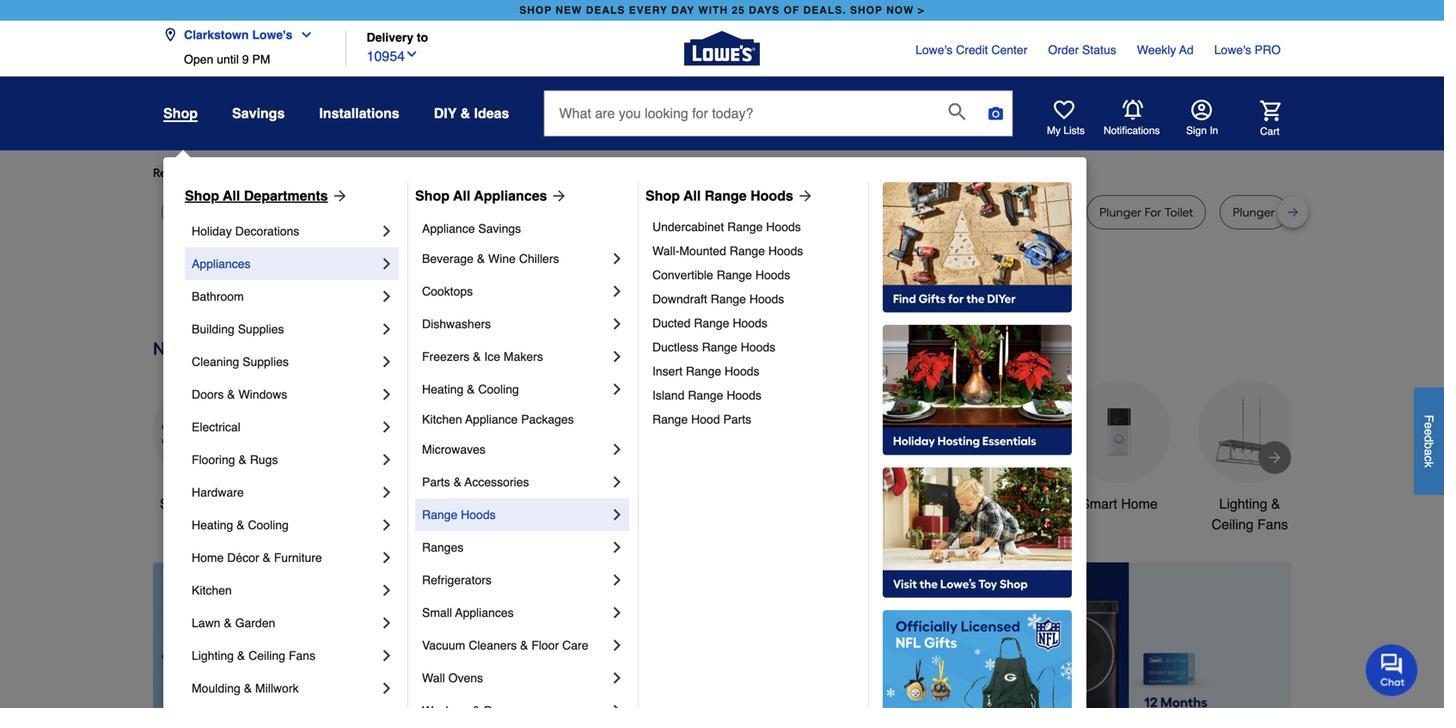 Task type: locate. For each thing, give the bounding box(es) containing it.
kitchen inside kitchen appliance packages 'link'
[[422, 413, 462, 426]]

undercabinet range hoods link
[[653, 215, 856, 239]]

>
[[918, 4, 925, 16]]

arrow right image
[[547, 187, 568, 205], [1266, 449, 1284, 466]]

plunger down cart
[[1233, 205, 1275, 220]]

lowe's for lowe's credit center
[[916, 43, 953, 57]]

downdraft range hoods
[[653, 292, 784, 306]]

None search field
[[544, 90, 1013, 153]]

1 vertical spatial heating & cooling
[[192, 518, 289, 532]]

all inside shop all appliances link
[[453, 188, 471, 204]]

appliances down "holiday"
[[192, 257, 251, 271]]

1 horizontal spatial heating & cooling
[[422, 383, 519, 396]]

kitchen up lawn
[[192, 584, 232, 598]]

decorations for christmas
[[560, 517, 633, 533]]

lighting
[[1219, 496, 1268, 512], [192, 649, 234, 663]]

wall
[[422, 671, 445, 685]]

kitchen inside kitchen link
[[192, 584, 232, 598]]

all up 'snake for plumbing'
[[453, 188, 471, 204]]

1 vertical spatial kitchen
[[192, 584, 232, 598]]

1 vertical spatial lighting & ceiling fans
[[192, 649, 316, 663]]

chevron right image for holiday decorations
[[378, 223, 395, 240]]

deals.
[[804, 4, 847, 16]]

1 horizontal spatial lowe's
[[916, 43, 953, 57]]

lowe's left the credit
[[916, 43, 953, 57]]

until
[[217, 52, 239, 66]]

snake for plumbing
[[384, 205, 492, 220]]

small appliances link
[[422, 597, 609, 629]]

toilet left drain
[[858, 205, 886, 220]]

lowe's pro
[[1214, 43, 1281, 57]]

2 horizontal spatial lowe's
[[1214, 43, 1252, 57]]

chevron right image for moulding & millwork
[[378, 680, 395, 697]]

care
[[562, 639, 588, 653]]

heating & cooling down freezers & ice makers
[[422, 383, 519, 396]]

0 vertical spatial savings
[[232, 105, 285, 121]]

1 snake from the left
[[384, 205, 417, 220]]

decorations inside button
[[560, 517, 633, 533]]

shop up 'snake for plumbing'
[[415, 188, 450, 204]]

arrow right image for shop all range hoods
[[793, 187, 814, 205]]

& inside lighting & ceiling fans
[[1271, 496, 1281, 512]]

all inside shop all departments link
[[223, 188, 240, 204]]

toilet down sign
[[1165, 205, 1193, 220]]

shop left deals
[[160, 496, 192, 512]]

tools
[[450, 496, 482, 512], [862, 496, 894, 512]]

home inside button
[[1121, 496, 1158, 512]]

shop
[[519, 4, 552, 16], [850, 4, 883, 16]]

chevron right image for heating & cooling
[[609, 381, 626, 398]]

0 horizontal spatial shop
[[185, 188, 219, 204]]

kitchen up microwaves
[[422, 413, 462, 426]]

insert range hoods link
[[653, 359, 856, 383]]

chevron right image for range hoods
[[609, 506, 626, 524]]

home right smart
[[1121, 496, 1158, 512]]

1 vertical spatial bathroom
[[959, 496, 1019, 512]]

chevron right image
[[378, 255, 395, 273], [609, 316, 626, 333], [378, 419, 395, 436], [609, 441, 626, 458], [378, 451, 395, 469], [378, 484, 395, 501], [609, 506, 626, 524], [378, 517, 395, 534], [609, 539, 626, 556], [378, 549, 395, 567], [378, 582, 395, 599], [609, 604, 626, 622], [378, 647, 395, 665]]

lowe's home improvement account image
[[1192, 100, 1212, 120]]

bathroom inside button
[[959, 496, 1019, 512]]

1 toilet from the left
[[175, 205, 203, 220]]

1 horizontal spatial shop
[[415, 188, 450, 204]]

drain
[[926, 205, 955, 220]]

building
[[192, 322, 235, 336]]

plumbing
[[440, 205, 492, 220], [746, 205, 798, 220]]

all inside the "shop all deals" button
[[195, 496, 210, 512]]

hoods for downdraft range hoods
[[750, 292, 784, 306]]

1 vertical spatial chevron down image
[[405, 47, 419, 61]]

1 horizontal spatial plunger
[[1233, 205, 1275, 220]]

0 horizontal spatial savings
[[232, 105, 285, 121]]

appliance
[[422, 222, 475, 236], [465, 413, 518, 426]]

chat invite button image
[[1366, 644, 1419, 696]]

0 vertical spatial decorations
[[235, 224, 299, 238]]

e up 'd'
[[1422, 422, 1436, 429]]

0 vertical spatial fans
[[1258, 517, 1288, 533]]

1 vertical spatial lighting
[[192, 649, 234, 663]]

0 horizontal spatial plumbing
[[440, 205, 492, 220]]

savings down pm
[[232, 105, 285, 121]]

lawn & garden
[[192, 616, 275, 630]]

lowe's
[[252, 28, 293, 42], [916, 43, 953, 57], [1214, 43, 1252, 57]]

2 plunger from the left
[[1233, 205, 1275, 220]]

0 vertical spatial lighting
[[1219, 496, 1268, 512]]

diy & ideas
[[434, 105, 509, 121]]

1 horizontal spatial plumbing
[[746, 205, 798, 220]]

0 vertical spatial arrow right image
[[547, 187, 568, 205]]

all for range
[[684, 188, 701, 204]]

ducted range hoods link
[[653, 311, 856, 335]]

chevron right image for cleaning supplies
[[378, 353, 395, 371]]

hoods down wall-mounted range hoods link
[[756, 268, 790, 282]]

decorations down shop all departments link
[[235, 224, 299, 238]]

range down convertible range hoods at the top of the page
[[711, 292, 746, 306]]

tools down parts & accessories
[[450, 496, 482, 512]]

10954 button
[[367, 44, 419, 67]]

arrow right image up plumbing snake for toilet
[[793, 187, 814, 205]]

find gifts for the diyer. image
[[883, 182, 1072, 313]]

chevron right image for dishwashers
[[609, 316, 626, 333]]

0 vertical spatial lighting & ceiling fans
[[1212, 496, 1288, 533]]

appliances
[[474, 188, 547, 204], [192, 257, 251, 271], [455, 606, 514, 620]]

all up auger
[[223, 188, 240, 204]]

3 shop from the left
[[646, 188, 680, 204]]

savings inside appliance savings link
[[478, 222, 521, 236]]

f
[[1422, 415, 1436, 422]]

2 horizontal spatial shop
[[646, 188, 680, 204]]

plunger
[[1100, 205, 1142, 220], [1233, 205, 1275, 220]]

hoods down ducted range hoods link
[[741, 340, 776, 354]]

1 horizontal spatial cooling
[[478, 383, 519, 396]]

1 vertical spatial parts
[[422, 475, 450, 489]]

home
[[1121, 496, 1158, 512], [192, 551, 224, 565]]

0 vertical spatial cooling
[[478, 383, 519, 396]]

ductless range hoods link
[[653, 335, 856, 359]]

lawn & garden link
[[192, 607, 378, 640]]

hoods up island range hoods link
[[725, 365, 760, 378]]

to
[[417, 30, 428, 44]]

plumbing up wall-mounted range hoods link
[[746, 205, 798, 220]]

1 plumbing from the left
[[440, 205, 492, 220]]

shop down "open"
[[163, 105, 198, 121]]

auger
[[206, 205, 239, 220]]

0 vertical spatial home
[[1121, 496, 1158, 512]]

heating & cooling down deals
[[192, 518, 289, 532]]

parts down island range hoods link
[[723, 413, 752, 426]]

& inside "link"
[[473, 350, 481, 364]]

appliance up microwaves link
[[465, 413, 518, 426]]

cleaning supplies link
[[192, 346, 378, 378]]

k
[[1422, 462, 1436, 468]]

0 horizontal spatial lighting
[[192, 649, 234, 663]]

1 horizontal spatial savings
[[478, 222, 521, 236]]

1 vertical spatial home
[[192, 551, 224, 565]]

clarkstown lowe's
[[184, 28, 293, 42]]

0 horizontal spatial heating & cooling
[[192, 518, 289, 532]]

chevron down image inside 10954 button
[[405, 47, 419, 61]]

heating & cooling link up furniture
[[192, 509, 378, 542]]

rugs
[[250, 453, 278, 467]]

1 horizontal spatial home
[[1121, 496, 1158, 512]]

0 horizontal spatial decorations
[[235, 224, 299, 238]]

freezers & ice makers
[[422, 350, 543, 364]]

1 horizontal spatial ceiling
[[1212, 517, 1254, 533]]

chevron right image for flooring & rugs
[[378, 451, 395, 469]]

toilet up "holiday"
[[175, 205, 203, 220]]

chevron right image for heating & cooling
[[378, 517, 395, 534]]

& inside "outdoor tools & equipment"
[[898, 496, 907, 512]]

1 horizontal spatial shop
[[850, 4, 883, 16]]

lowe's home improvement notification center image
[[1123, 100, 1143, 120]]

1 horizontal spatial chevron down image
[[405, 47, 419, 61]]

plunger down notifications
[[1100, 205, 1142, 220]]

2 arrow right image from the left
[[793, 187, 814, 205]]

0 horizontal spatial lowe's
[[252, 28, 293, 42]]

1 vertical spatial decorations
[[560, 517, 633, 533]]

1 vertical spatial appliances
[[192, 257, 251, 271]]

cart
[[1260, 125, 1280, 137]]

floor
[[532, 639, 559, 653]]

0 horizontal spatial kitchen
[[192, 584, 232, 598]]

dishwashers link
[[422, 308, 609, 340]]

camera image
[[987, 105, 1005, 122]]

0 horizontal spatial ceiling
[[249, 649, 285, 663]]

hoods up range hood parts 'link'
[[727, 389, 762, 402]]

new deals every day during 25 days of deals image
[[153, 334, 1291, 363]]

1 horizontal spatial parts
[[723, 413, 752, 426]]

hoods down plumbing snake for toilet
[[766, 220, 801, 234]]

diy & ideas button
[[434, 98, 509, 129]]

range down the island
[[653, 413, 688, 426]]

lowe's credit center link
[[916, 41, 1028, 58]]

plunger for plunger for toilet
[[1100, 205, 1142, 220]]

plunger for plunger
[[1233, 205, 1275, 220]]

recommended
[[153, 165, 236, 180]]

supplies up cleaning supplies
[[238, 322, 284, 336]]

new
[[556, 4, 582, 16]]

2 plumbing from the left
[[746, 205, 798, 220]]

beverage
[[422, 252, 474, 266]]

ranges link
[[422, 531, 609, 564]]

vacuum cleaners & floor care link
[[422, 629, 609, 662]]

snake down shop all appliances
[[384, 205, 417, 220]]

e
[[1422, 422, 1436, 429], [1422, 429, 1436, 436]]

0 horizontal spatial tools
[[450, 496, 482, 512]]

cooling up home décor & furniture
[[248, 518, 289, 532]]

supplies up windows
[[243, 355, 289, 369]]

shop left new
[[519, 4, 552, 16]]

home décor & furniture
[[192, 551, 322, 565]]

wall ovens link
[[422, 662, 609, 695]]

0 horizontal spatial heating & cooling link
[[192, 509, 378, 542]]

chevron right image for microwaves
[[609, 441, 626, 458]]

clarkstown
[[184, 28, 249, 42]]

range up 'ductless range hoods'
[[694, 316, 729, 330]]

lawn
[[192, 616, 220, 630]]

0 horizontal spatial fans
[[289, 649, 316, 663]]

0 vertical spatial parts
[[723, 413, 752, 426]]

all left deals
[[195, 496, 210, 512]]

vacuum cleaners & floor care
[[422, 639, 588, 653]]

shop up undercabinet
[[646, 188, 680, 204]]

0 vertical spatial heating
[[422, 383, 464, 396]]

drain snake
[[926, 205, 992, 220]]

open
[[184, 52, 213, 66]]

chevron right image for lawn & garden
[[378, 615, 395, 632]]

chevron right image for small appliances
[[609, 604, 626, 622]]

1 shop from the left
[[185, 188, 219, 204]]

toilet auger
[[175, 205, 239, 220]]

0 horizontal spatial lighting & ceiling fans
[[192, 649, 316, 663]]

0 vertical spatial ceiling
[[1212, 517, 1254, 533]]

1 arrow right image from the left
[[328, 187, 349, 205]]

chevron right image for ranges
[[609, 539, 626, 556]]

0 horizontal spatial shop
[[519, 4, 552, 16]]

1 vertical spatial ceiling
[[249, 649, 285, 663]]

hoods down downdraft range hoods link
[[733, 316, 768, 330]]

all for deals
[[195, 496, 210, 512]]

1 shop from the left
[[519, 4, 552, 16]]

c
[[1422, 456, 1436, 462]]

parts down microwaves
[[422, 475, 450, 489]]

0 horizontal spatial chevron down image
[[293, 28, 313, 42]]

pm
[[252, 52, 270, 66]]

kitchen for kitchen appliance packages
[[422, 413, 462, 426]]

plumbing snake for toilet
[[746, 205, 886, 220]]

0 horizontal spatial heating
[[192, 518, 233, 532]]

range hood parts link
[[653, 408, 856, 432]]

chevron right image for cooktops
[[609, 283, 626, 300]]

cooling up kitchen appliance packages
[[478, 383, 519, 396]]

arrow right image inside shop all range hoods link
[[793, 187, 814, 205]]

savings up wine
[[478, 222, 521, 236]]

2 shop from the left
[[415, 188, 450, 204]]

flooring
[[192, 453, 235, 467]]

a
[[1422, 449, 1436, 456]]

1 vertical spatial savings
[[478, 222, 521, 236]]

Search Query text field
[[545, 91, 935, 136]]

appliances up cleaners
[[455, 606, 514, 620]]

recommended searches for you heading
[[153, 164, 1291, 181]]

1 horizontal spatial heating & cooling link
[[422, 373, 609, 406]]

0 vertical spatial supplies
[[238, 322, 284, 336]]

sign
[[1186, 125, 1207, 137]]

chevron right image for doors & windows
[[378, 386, 395, 403]]

lowe's up pm
[[252, 28, 293, 42]]

0 vertical spatial kitchen
[[422, 413, 462, 426]]

decorations inside "link"
[[235, 224, 299, 238]]

heating & cooling link down makers
[[422, 373, 609, 406]]

shop up "toilet auger"
[[185, 188, 219, 204]]

lowe's inside lowe's pro link
[[1214, 43, 1252, 57]]

ceiling
[[1212, 517, 1254, 533], [249, 649, 285, 663]]

1 horizontal spatial tools
[[862, 496, 894, 512]]

1 horizontal spatial decorations
[[560, 517, 633, 533]]

plumbing up "appliance savings"
[[440, 205, 492, 220]]

in
[[1210, 125, 1219, 137]]

1 horizontal spatial bathroom
[[959, 496, 1019, 512]]

kitchen appliance packages
[[422, 413, 574, 426]]

snake right drain
[[958, 205, 992, 220]]

1 horizontal spatial heating
[[422, 383, 464, 396]]

chevron down image
[[293, 28, 313, 42], [405, 47, 419, 61]]

home left décor
[[192, 551, 224, 565]]

appliances up appliance savings link
[[474, 188, 547, 204]]

0 vertical spatial shop
[[163, 105, 198, 121]]

savings
[[232, 105, 285, 121], [478, 222, 521, 236]]

e up b
[[1422, 429, 1436, 436]]

range up island range hoods
[[686, 365, 721, 378]]

1 vertical spatial supplies
[[243, 355, 289, 369]]

lowe's left pro
[[1214, 43, 1252, 57]]

arrow right image
[[328, 187, 349, 205], [793, 187, 814, 205]]

chevron right image
[[378, 223, 395, 240], [609, 250, 626, 267], [609, 283, 626, 300], [378, 288, 395, 305], [378, 321, 395, 338], [609, 348, 626, 365], [378, 353, 395, 371], [609, 381, 626, 398], [378, 386, 395, 403], [609, 474, 626, 491], [609, 572, 626, 589], [378, 615, 395, 632], [609, 637, 626, 654], [609, 670, 626, 687], [378, 680, 395, 697], [609, 702, 626, 708]]

1 horizontal spatial arrow right image
[[1266, 449, 1284, 466]]

shop all range hoods
[[646, 188, 793, 204]]

heating down shop all deals
[[192, 518, 233, 532]]

christmas decorations
[[560, 496, 633, 533]]

tools up equipment at right
[[862, 496, 894, 512]]

parts & accessories
[[422, 475, 529, 489]]

departments
[[244, 188, 328, 204]]

range down ducted range hoods
[[702, 340, 738, 354]]

snake up wall-mounted range hoods link
[[801, 205, 835, 220]]

1 horizontal spatial arrow right image
[[793, 187, 814, 205]]

1 vertical spatial cooling
[[248, 518, 289, 532]]

supplies for cleaning supplies
[[243, 355, 289, 369]]

0 vertical spatial appliance
[[422, 222, 475, 236]]

arrow right image inside shop all departments link
[[328, 187, 349, 205]]

shop
[[163, 105, 198, 121], [160, 496, 192, 512]]

shop inside button
[[160, 496, 192, 512]]

arrow right image down you
[[328, 187, 349, 205]]

all up undercabinet
[[684, 188, 701, 204]]

hoods for undercabinet range hoods
[[766, 220, 801, 234]]

snake up undercabinet
[[673, 205, 707, 220]]

1 vertical spatial appliance
[[465, 413, 518, 426]]

0 horizontal spatial arrow right image
[[328, 187, 349, 205]]

hoods inside "link"
[[725, 365, 760, 378]]

0 horizontal spatial parts
[[422, 475, 450, 489]]

hoods up ducted range hoods link
[[750, 292, 784, 306]]

1 vertical spatial shop
[[160, 496, 192, 512]]

lowe's home improvement lists image
[[1054, 100, 1075, 120]]

0 vertical spatial heating & cooling link
[[422, 373, 609, 406]]

all for appliances
[[453, 188, 471, 204]]

heating down freezers
[[422, 383, 464, 396]]

1 vertical spatial arrow right image
[[1266, 449, 1284, 466]]

0 horizontal spatial home
[[192, 551, 224, 565]]

lighting inside lighting & ceiling fans button
[[1219, 496, 1268, 512]]

0 horizontal spatial arrow right image
[[547, 187, 568, 205]]

1 horizontal spatial lighting
[[1219, 496, 1268, 512]]

chevron right image for refrigerators
[[609, 572, 626, 589]]

chevron right image for parts & accessories
[[609, 474, 626, 491]]

undercabinet range hoods
[[653, 220, 801, 234]]

hoods down parts & accessories
[[461, 508, 496, 522]]

0 vertical spatial bathroom
[[192, 290, 244, 303]]

shop left now
[[850, 4, 883, 16]]

1 horizontal spatial kitchen
[[422, 413, 462, 426]]

all inside shop all range hoods link
[[684, 188, 701, 204]]

1 plunger from the left
[[1100, 205, 1142, 220]]

ranges
[[422, 541, 464, 555]]

2 tools from the left
[[862, 496, 894, 512]]

installations button
[[319, 98, 400, 129]]

hoods for convertible range hoods
[[756, 268, 790, 282]]

1 tools from the left
[[450, 496, 482, 512]]

0 horizontal spatial plunger
[[1100, 205, 1142, 220]]

range hood parts
[[653, 413, 752, 426]]

1 horizontal spatial lighting & ceiling fans
[[1212, 496, 1288, 533]]

decorations down christmas
[[560, 517, 633, 533]]

shop all departments link
[[185, 186, 349, 206]]

clarkstown lowe's button
[[163, 18, 320, 52]]

officially licensed n f l gifts. shop now. image
[[883, 610, 1072, 708]]

chevron right image for home décor & furniture
[[378, 549, 395, 567]]

1 vertical spatial heating & cooling link
[[192, 509, 378, 542]]

1 horizontal spatial fans
[[1258, 517, 1288, 533]]

supplies for building supplies
[[238, 322, 284, 336]]

shop these last-minute gifts. $99 or less. quantities are limited and won't last. image
[[153, 563, 431, 708]]

toilet down my on the top
[[1031, 205, 1060, 220]]

electrical
[[192, 420, 241, 434]]

appliance down 'snake for plumbing'
[[422, 222, 475, 236]]

lowe's inside lowe's credit center link
[[916, 43, 953, 57]]



Task type: vqa. For each thing, say whether or not it's contained in the screenshot.
first Miles from the bottom
no



Task type: describe. For each thing, give the bounding box(es) containing it.
credit
[[956, 43, 988, 57]]

2 vertical spatial appliances
[[455, 606, 514, 620]]

ice
[[484, 350, 500, 364]]

10954
[[367, 48, 405, 64]]

wall-mounted range hoods
[[653, 244, 803, 258]]

holiday hosting essentials. image
[[883, 325, 1072, 456]]

shop all deals button
[[153, 380, 256, 515]]

range down recommended searches for you heading
[[705, 188, 747, 204]]

tools button
[[414, 380, 518, 515]]

shop new deals every day with 25 days of deals. shop now >
[[519, 4, 925, 16]]

lighting & ceiling fans inside button
[[1212, 496, 1288, 533]]

0 vertical spatial heating & cooling
[[422, 383, 519, 396]]

shop for shop all range hoods
[[646, 188, 680, 204]]

chevron right image for kitchen
[[378, 582, 395, 599]]

3 snake from the left
[[801, 205, 835, 220]]

b
[[1422, 442, 1436, 449]]

mounted
[[680, 244, 726, 258]]

search image
[[949, 103, 966, 120]]

arrow right image for shop all departments
[[328, 187, 349, 205]]

chevron right image for vacuum cleaners & floor care
[[609, 637, 626, 654]]

1 vertical spatial fans
[[289, 649, 316, 663]]

moulding
[[192, 682, 241, 696]]

range inside "link"
[[686, 365, 721, 378]]

0 horizontal spatial bathroom
[[192, 290, 244, 303]]

f e e d b a c k button
[[1414, 388, 1444, 495]]

heating & cooling link for chevron right image for heating & cooling
[[192, 509, 378, 542]]

refrigerators link
[[422, 564, 609, 597]]

bathroom link
[[192, 280, 378, 313]]

ideas
[[474, 105, 509, 121]]

day
[[671, 4, 695, 16]]

lighting & ceiling fans link
[[192, 640, 378, 672]]

& inside "link"
[[239, 453, 247, 467]]

shop for shop
[[163, 105, 198, 121]]

sign in
[[1186, 125, 1219, 137]]

range hoods link
[[422, 499, 609, 531]]

makers
[[504, 350, 543, 364]]

outdoor
[[809, 496, 859, 512]]

beverage & wine chillers
[[422, 252, 559, 266]]

shop all deals
[[160, 496, 249, 512]]

insert range hoods
[[653, 365, 760, 378]]

status
[[1082, 43, 1117, 57]]

flooring & rugs link
[[192, 444, 378, 476]]

hoods for insert range hoods
[[725, 365, 760, 378]]

chillers
[[519, 252, 559, 266]]

smart
[[1081, 496, 1117, 512]]

my
[[1047, 125, 1061, 137]]

home décor & furniture link
[[192, 542, 378, 574]]

wall ovens
[[422, 671, 483, 685]]

for inside heading
[[291, 165, 307, 180]]

hood
[[691, 413, 720, 426]]

ductless range hoods
[[653, 340, 776, 354]]

25
[[732, 4, 745, 16]]

cooktops link
[[422, 275, 609, 308]]

ceiling inside lighting & ceiling fans
[[1212, 517, 1254, 533]]

visit the lowe's toy shop. image
[[883, 468, 1072, 598]]

bathroom button
[[937, 380, 1040, 515]]

doors
[[192, 388, 224, 401]]

lighting & ceiling fans button
[[1198, 380, 1302, 535]]

f e e d b a c k
[[1422, 415, 1436, 468]]

shop for shop all departments
[[185, 188, 219, 204]]

up to 30 percent off select major appliances. plus, save up to an extra $750 on major appliances. image
[[458, 563, 1291, 708]]

hoods up convertible range hoods link
[[769, 244, 803, 258]]

4 toilet from the left
[[1165, 205, 1193, 220]]

hoods up "undercabinet range hoods" link
[[751, 188, 793, 204]]

shop for shop all deals
[[160, 496, 192, 512]]

chevron right image for lighting & ceiling fans
[[378, 647, 395, 665]]

tools inside "outdoor tools & equipment"
[[862, 496, 894, 512]]

heating & cooling link for heating & cooling chevron right icon
[[422, 373, 609, 406]]

fans inside button
[[1258, 517, 1288, 533]]

shop all appliances
[[415, 188, 547, 204]]

ductless
[[653, 340, 699, 354]]

hoods for ductless range hoods
[[741, 340, 776, 354]]

parts & accessories link
[[422, 466, 609, 499]]

doors & windows link
[[192, 378, 378, 411]]

cleaning
[[192, 355, 239, 369]]

chevron right image for hardware
[[378, 484, 395, 501]]

chevron right image for bathroom
[[378, 288, 395, 305]]

location image
[[163, 28, 177, 42]]

installations
[[319, 105, 400, 121]]

appliance inside 'link'
[[465, 413, 518, 426]]

parts inside 'link'
[[723, 413, 752, 426]]

shop for shop all appliances
[[415, 188, 450, 204]]

2 shop from the left
[[850, 4, 883, 16]]

accessories
[[465, 475, 529, 489]]

convertible range hoods
[[653, 268, 790, 282]]

kitchen for kitchen
[[192, 584, 232, 598]]

lowe's wishes you and your family a happy hanukkah. image
[[153, 274, 1291, 317]]

lowe's inside clarkstown lowe's "button"
[[252, 28, 293, 42]]

2 snake from the left
[[673, 205, 707, 220]]

freezers & ice makers link
[[422, 340, 609, 373]]

now
[[886, 4, 914, 16]]

order status
[[1048, 43, 1117, 57]]

range hoods
[[422, 508, 496, 522]]

building supplies
[[192, 322, 284, 336]]

millwork
[[255, 682, 299, 696]]

1 e from the top
[[1422, 422, 1436, 429]]

freezers
[[422, 350, 470, 364]]

equipment
[[825, 517, 891, 533]]

lowe's home improvement cart image
[[1260, 100, 1281, 121]]

packages
[[521, 413, 574, 426]]

décor
[[227, 551, 259, 565]]

range up wall-mounted range hoods link
[[727, 220, 763, 234]]

chevron right image for building supplies
[[378, 321, 395, 338]]

all for departments
[[223, 188, 240, 204]]

ovens
[[448, 671, 483, 685]]

shop button
[[163, 105, 198, 122]]

range up the "hood" at the bottom left of page
[[688, 389, 723, 402]]

weekly ad link
[[1137, 41, 1194, 58]]

weekly
[[1137, 43, 1176, 57]]

0 horizontal spatial cooling
[[248, 518, 289, 532]]

chevron right image for wall ovens
[[609, 670, 626, 687]]

hoods for ducted range hoods
[[733, 316, 768, 330]]

christmas decorations button
[[545, 380, 648, 535]]

range down "undercabinet range hoods" link
[[730, 244, 765, 258]]

0 vertical spatial appliances
[[474, 188, 547, 204]]

tools inside tools button
[[450, 496, 482, 512]]

holiday
[[192, 224, 232, 238]]

days
[[749, 4, 780, 16]]

notifications
[[1104, 125, 1160, 137]]

smart home
[[1081, 496, 1158, 512]]

chevron right image for appliances
[[378, 255, 395, 273]]

hoods for island range hoods
[[727, 389, 762, 402]]

wall-
[[653, 244, 680, 258]]

cooktops
[[422, 285, 473, 298]]

recommended searches for you
[[153, 165, 330, 180]]

chevron right image for electrical
[[378, 419, 395, 436]]

2 toilet from the left
[[858, 205, 886, 220]]

lighting inside lighting & ceiling fans link
[[192, 649, 234, 663]]

range up ranges
[[422, 508, 458, 522]]

lowe's pro link
[[1214, 41, 1281, 58]]

beverage & wine chillers link
[[422, 242, 609, 275]]

lowe's for lowe's pro
[[1214, 43, 1252, 57]]

cart button
[[1236, 100, 1281, 138]]

4 snake from the left
[[958, 205, 992, 220]]

chevron right image for freezers & ice makers
[[609, 348, 626, 365]]

wine
[[488, 252, 516, 266]]

1 vertical spatial heating
[[192, 518, 233, 532]]

shop all departments
[[185, 188, 328, 204]]

3 toilet from the left
[[1031, 205, 1060, 220]]

& inside 'link'
[[477, 252, 485, 266]]

small appliances
[[422, 606, 514, 620]]

0 vertical spatial chevron down image
[[293, 28, 313, 42]]

searches
[[238, 165, 289, 180]]

island
[[653, 389, 685, 402]]

chevron right image for beverage & wine chillers
[[609, 250, 626, 267]]

2 e from the top
[[1422, 429, 1436, 436]]

ducted
[[653, 316, 691, 330]]

lowe's home improvement logo image
[[684, 11, 760, 86]]

appliances inside "link"
[[192, 257, 251, 271]]

decorations for holiday
[[235, 224, 299, 238]]

outdoor tools & equipment button
[[806, 380, 910, 535]]

arrow right image inside shop all appliances link
[[547, 187, 568, 205]]

range down wall-mounted range hoods
[[717, 268, 752, 282]]

range inside 'link'
[[653, 413, 688, 426]]



